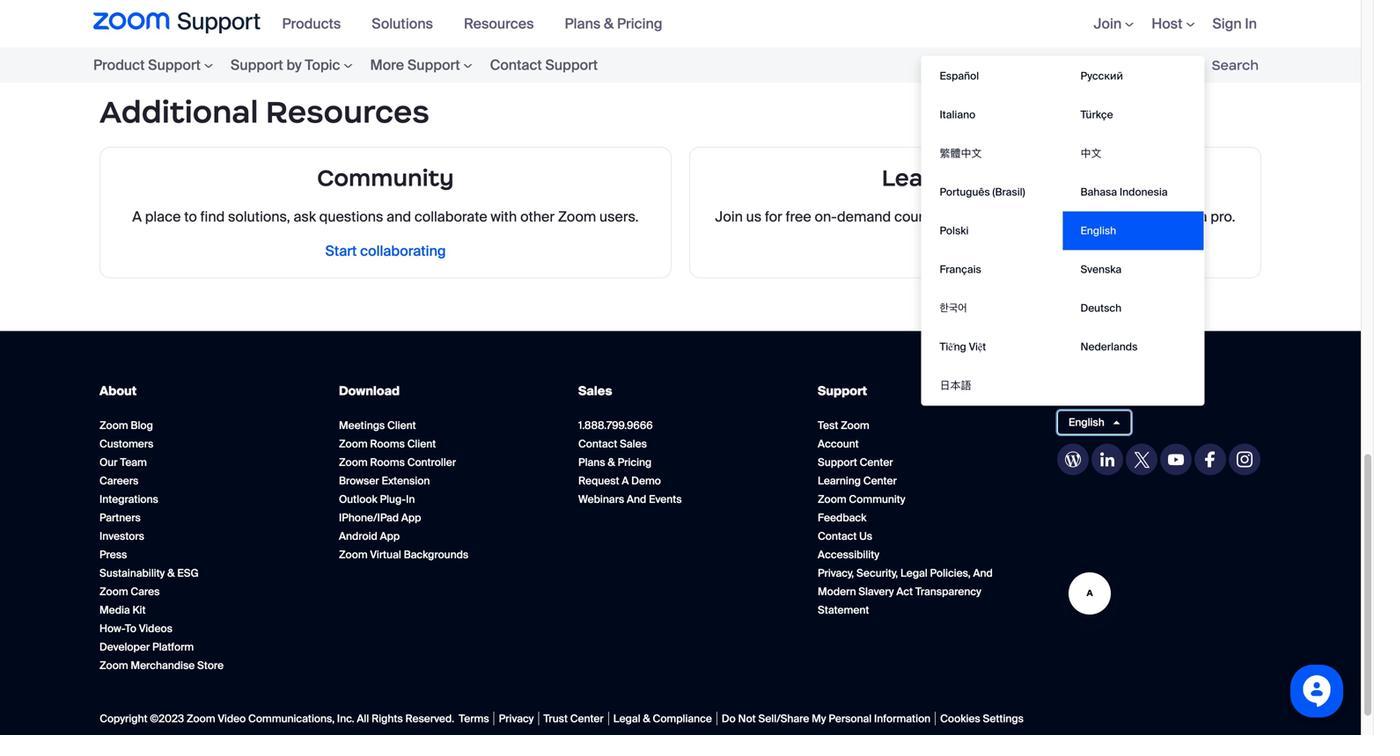 Task type: locate. For each thing, give the bounding box(es) containing it.
zoom right other
[[558, 208, 596, 226]]

español link
[[922, 57, 1063, 96]]

italiano link
[[922, 96, 1063, 134]]

& up "contact support" link
[[604, 14, 614, 33]]

0 vertical spatial community
[[317, 164, 454, 192]]

menu bar up русский link
[[1067, 0, 1268, 48]]

learning down support center link
[[818, 475, 861, 488]]

zoom community link
[[818, 493, 905, 507]]

rooms
[[370, 438, 405, 451], [370, 456, 405, 470]]

1 vertical spatial join
[[715, 208, 743, 226]]

0 vertical spatial in
[[1245, 14, 1257, 33]]

0 horizontal spatial to
[[125, 622, 136, 636]]

compliance
[[653, 712, 712, 726]]

中文 link
[[1063, 134, 1204, 173]]

and inside the test zoom account support center learning center zoom community feedback contact us accessibility privacy, security, legal policies, and modern slavery act transparency statement
[[973, 567, 993, 581]]

center right trust
[[570, 712, 604, 726]]

all
[[357, 712, 369, 726]]

center
[[989, 164, 1069, 192], [860, 456, 893, 470], [863, 475, 897, 488], [570, 712, 604, 726]]

additional
[[99, 93, 258, 131]]

client up controller
[[407, 438, 436, 451]]

learning
[[882, 164, 983, 192], [964, 242, 1022, 261], [818, 475, 861, 488]]

resources
[[464, 14, 534, 33], [266, 93, 429, 131]]

in inside 'menu bar'
[[1245, 14, 1257, 33]]

0 horizontal spatial a
[[622, 475, 629, 488]]

menu bar containing product support
[[93, 48, 660, 83]]

copyright ©2023 zoom video communications, inc. all rights reserved. terms
[[100, 712, 489, 726]]

1 vertical spatial plans
[[578, 456, 605, 470]]

1 start from the left
[[325, 242, 357, 261]]

español
[[940, 69, 979, 83]]

team
[[120, 456, 147, 470]]

careers link
[[99, 475, 138, 488]]

zoom down android at the bottom of the page
[[339, 548, 368, 562]]

& left the esg
[[167, 567, 175, 581]]

community inside the test zoom account support center learning center zoom community feedback contact us accessibility privacy, security, legal policies, and modern slavery act transparency statement
[[849, 493, 905, 507]]

start for start collaborating
[[325, 242, 357, 261]]

community up a place to find solutions, ask questions and collaborate with other zoom users.
[[317, 164, 454, 192]]

to inside zoom blog customers our team careers integrations partners investors press sustainability & esg zoom cares media kit how-to videos developer platform zoom merchandise store
[[125, 622, 136, 636]]

partners
[[99, 512, 141, 525]]

menu bar
[[273, 0, 684, 48], [1067, 0, 1268, 48], [93, 48, 660, 83]]

1 horizontal spatial legal
[[900, 567, 928, 581]]

browser
[[339, 475, 379, 488]]

日本語 link
[[922, 367, 1063, 406]]

videos
[[139, 622, 172, 636]]

community down learning center link
[[849, 493, 905, 507]]

center up videos
[[989, 164, 1069, 192]]

privacy, security, legal policies, and modern slavery act transparency statement link
[[818, 567, 993, 618]]

support down zoom support image
[[148, 56, 201, 74]]

terms
[[459, 712, 489, 726]]

1 vertical spatial in
[[406, 493, 415, 507]]

statement
[[818, 604, 869, 618]]

português (brasil) link
[[922, 173, 1063, 212]]

developer platform link
[[99, 641, 194, 655]]

investors link
[[99, 530, 144, 544]]

contact down the feedback link
[[818, 530, 857, 544]]

in right the sign
[[1245, 14, 1257, 33]]

0 horizontal spatial app
[[380, 530, 400, 544]]

1 horizontal spatial app
[[401, 512, 421, 525]]

1 horizontal spatial community
[[849, 493, 905, 507]]

a inside the 1.888.799.9666 contact sales plans & pricing request a demo webinars and events
[[622, 475, 629, 488]]

sales up 1.888.799.9666
[[578, 383, 612, 399]]

0 horizontal spatial in
[[406, 493, 415, 507]]

1 vertical spatial resources
[[266, 93, 429, 131]]

in
[[1245, 14, 1257, 33], [406, 493, 415, 507]]

community inside additional resources main content
[[317, 164, 454, 192]]

resources up contact support in the left top of the page
[[464, 14, 534, 33]]

support left the by
[[231, 56, 283, 74]]

ask
[[294, 208, 316, 226]]

1 horizontal spatial a
[[1199, 208, 1207, 226]]

press
[[99, 548, 127, 562]]

2 start from the left
[[929, 242, 961, 261]]

collaborating
[[360, 242, 446, 261]]

0 horizontal spatial community
[[317, 164, 454, 192]]

0 horizontal spatial sales
[[578, 383, 612, 399]]

a place to find solutions, ask questions and collaborate with other zoom users.
[[132, 208, 639, 226]]

product support link
[[93, 53, 222, 77]]

& inside zoom blog customers our team careers integrations partners investors press sustainability & esg zoom cares media kit how-to videos developer platform zoom merchandise store
[[167, 567, 175, 581]]

support right more
[[407, 56, 460, 74]]

iphone/ipad app link
[[339, 512, 421, 525]]

support
[[148, 56, 201, 74], [231, 56, 283, 74], [407, 56, 460, 74], [545, 56, 598, 74], [818, 383, 867, 399], [818, 456, 857, 470]]

app up virtual
[[380, 530, 400, 544]]

backgrounds
[[404, 548, 468, 562]]

0 vertical spatial contact
[[490, 56, 542, 74]]

0 vertical spatial english
[[1080, 224, 1116, 238]]

english down nederlands
[[1069, 416, 1104, 429]]

plans & pricing link down contact sales link
[[578, 456, 652, 470]]

start down polski
[[929, 242, 961, 261]]

menu bar up more support link
[[273, 0, 684, 48]]

sell/share
[[758, 712, 809, 726]]

sustainability
[[99, 567, 165, 581]]

menu bar down the solutions in the left top of the page
[[93, 48, 660, 83]]

a up webinars and events link
[[622, 475, 629, 488]]

1 vertical spatial a
[[622, 475, 629, 488]]

and
[[387, 208, 411, 226], [950, 208, 974, 226], [627, 493, 646, 507], [973, 567, 993, 581]]

a right like
[[1199, 208, 1207, 226]]

english right so
[[1080, 224, 1116, 238]]

resources down topic
[[266, 93, 429, 131]]

by
[[286, 56, 302, 74]]

other
[[520, 208, 555, 226]]

join inside 'menu bar'
[[1094, 14, 1122, 33]]

and right policies, at the bottom
[[973, 567, 993, 581]]

start down the questions
[[325, 242, 357, 261]]

1 vertical spatial pricing
[[618, 456, 652, 470]]

2 vertical spatial contact
[[818, 530, 857, 544]]

host
[[1152, 14, 1183, 33]]

plans & pricing link
[[565, 14, 676, 33], [578, 456, 652, 470]]

1 vertical spatial learning
[[964, 242, 1022, 261]]

0 horizontal spatial legal
[[613, 712, 640, 726]]

0 horizontal spatial join
[[715, 208, 743, 226]]

& down contact sales link
[[608, 456, 615, 470]]

host link
[[1152, 14, 1195, 33]]

our
[[99, 456, 118, 470]]

contact support
[[490, 56, 598, 74]]

menu bar containing products
[[273, 0, 684, 48]]

türkçe
[[1080, 108, 1113, 122]]

to left find
[[184, 208, 197, 226]]

0 vertical spatial resources
[[464, 14, 534, 33]]

legal up act
[[900, 567, 928, 581]]

& inside 'menu bar'
[[604, 14, 614, 33]]

legal inside the test zoom account support center learning center zoom community feedback contact us accessibility privacy, security, legal policies, and modern slavery act transparency statement
[[900, 567, 928, 581]]

2 vertical spatial learning
[[818, 475, 861, 488]]

sales down 1.888.799.9666
[[620, 438, 647, 451]]

support by topic
[[231, 56, 340, 74]]

1 horizontal spatial start
[[929, 242, 961, 261]]

0 vertical spatial legal
[[900, 567, 928, 581]]

investors
[[99, 530, 144, 544]]

0 vertical spatial plans & pricing link
[[565, 14, 676, 33]]

polski
[[940, 224, 969, 238]]

nederlands link
[[1063, 328, 1204, 367]]

& inside the 1.888.799.9666 contact sales plans & pricing request a demo webinars and events
[[608, 456, 615, 470]]

center up zoom community 'link'
[[863, 475, 897, 488]]

zoom up browser
[[339, 456, 368, 470]]

zoom down "indonesia"
[[1133, 208, 1171, 226]]

1 horizontal spatial resources
[[464, 14, 534, 33]]

2 rooms from the top
[[370, 456, 405, 470]]

terms link
[[454, 712, 494, 726]]

copyright
[[100, 712, 147, 726]]

english menu
[[921, 56, 1205, 406]]

english button
[[1057, 410, 1132, 435]]

zoom up account
[[841, 419, 869, 433]]

1 vertical spatial contact
[[578, 438, 617, 451]]

rooms down zoom rooms client link
[[370, 456, 405, 470]]

press link
[[99, 548, 127, 562]]

日本語
[[940, 379, 971, 393]]

contact down 1.888.799.9666
[[578, 438, 617, 451]]

contact
[[490, 56, 542, 74], [578, 438, 617, 451], [818, 530, 857, 544]]

contact down the resources link
[[490, 56, 542, 74]]

0 horizontal spatial resources
[[266, 93, 429, 131]]

1 vertical spatial to
[[125, 622, 136, 636]]

zoom
[[558, 208, 596, 226], [1133, 208, 1171, 226], [99, 419, 128, 433], [841, 419, 869, 433], [339, 438, 368, 451], [339, 456, 368, 470], [818, 493, 846, 507], [339, 548, 368, 562], [99, 585, 128, 599], [99, 659, 128, 673], [187, 712, 215, 726]]

1 horizontal spatial contact
[[578, 438, 617, 451]]

learning down short
[[964, 242, 1022, 261]]

nederlands
[[1080, 340, 1138, 354]]

a
[[1199, 208, 1207, 226], [622, 475, 629, 488]]

learning center link
[[818, 475, 897, 488]]

join us for free on-demand courses and short videos so you can zoom like a pro.
[[715, 208, 1235, 226]]

in down extension
[[406, 493, 415, 507]]

1 vertical spatial plans & pricing link
[[578, 456, 652, 470]]

plans & pricing
[[565, 14, 662, 33]]

1 horizontal spatial join
[[1094, 14, 1122, 33]]

sign in link
[[1212, 14, 1257, 33]]

1 vertical spatial community
[[849, 493, 905, 507]]

1 vertical spatial english
[[1069, 416, 1104, 429]]

join up русский
[[1094, 14, 1122, 33]]

careers
[[99, 475, 138, 488]]

русский link
[[1063, 57, 1204, 96]]

0 vertical spatial join
[[1094, 14, 1122, 33]]

learning center
[[882, 164, 1069, 192]]

join for join link
[[1094, 14, 1122, 33]]

cares
[[131, 585, 160, 599]]

join
[[1094, 14, 1122, 33], [715, 208, 743, 226]]

product support
[[93, 56, 201, 74]]

0 vertical spatial client
[[387, 419, 416, 433]]

0 vertical spatial rooms
[[370, 438, 405, 451]]

support down account link
[[818, 456, 857, 470]]

1 vertical spatial rooms
[[370, 456, 405, 470]]

videos
[[1014, 208, 1057, 226]]

2 horizontal spatial contact
[[818, 530, 857, 544]]

media kit link
[[99, 604, 146, 618]]

events
[[649, 493, 682, 507]]

controller
[[407, 456, 456, 470]]

learning down "繁體中文"
[[882, 164, 983, 192]]

plans up the request
[[578, 456, 605, 470]]

zoom down meetings
[[339, 438, 368, 451]]

app down plug-
[[401, 512, 421, 525]]

1 horizontal spatial to
[[184, 208, 197, 226]]

sales
[[578, 383, 612, 399], [620, 438, 647, 451]]

outlook plug-in link
[[339, 493, 415, 507]]

zoom up customers link on the left bottom of the page
[[99, 419, 128, 433]]

footer
[[82, 56, 1279, 736]]

additional resources
[[99, 93, 429, 131]]

việt
[[969, 340, 986, 354]]

english inside english link
[[1080, 224, 1116, 238]]

1 vertical spatial legal
[[613, 712, 640, 726]]

0 vertical spatial to
[[184, 208, 197, 226]]

client up zoom rooms client link
[[387, 419, 416, 433]]

rooms up zoom rooms controller link
[[370, 438, 405, 451]]

join inside additional resources main content
[[715, 208, 743, 226]]

pro.
[[1211, 208, 1235, 226]]

menu bar containing join
[[1067, 0, 1268, 48]]

zoom rooms client link
[[339, 438, 436, 451]]

plans up contact support in the left top of the page
[[565, 14, 601, 33]]

plans & pricing link up "contact support" link
[[565, 14, 676, 33]]

0 vertical spatial a
[[1199, 208, 1207, 226]]

0 horizontal spatial start
[[325, 242, 357, 261]]

0 vertical spatial pricing
[[617, 14, 662, 33]]

join left us at the right of the page
[[715, 208, 743, 226]]

support center link
[[818, 456, 893, 470]]

merchandise
[[131, 659, 195, 673]]

legal right trust center link
[[613, 712, 640, 726]]

to up developer
[[125, 622, 136, 636]]

1 horizontal spatial in
[[1245, 14, 1257, 33]]

and down demo at bottom left
[[627, 493, 646, 507]]

1 horizontal spatial sales
[[620, 438, 647, 451]]

0 horizontal spatial contact
[[490, 56, 542, 74]]

1 vertical spatial sales
[[620, 438, 647, 451]]



Task type: describe. For each thing, give the bounding box(es) containing it.
customers link
[[99, 438, 153, 451]]

zoom cares link
[[99, 585, 160, 599]]

transparency
[[915, 585, 981, 599]]

繁體中文 link
[[922, 134, 1063, 173]]

feedback link
[[818, 512, 866, 525]]

1 rooms from the top
[[370, 438, 405, 451]]

center up learning center link
[[860, 456, 893, 470]]

zoom virtual backgrounds link
[[339, 548, 468, 562]]

中文
[[1080, 147, 1102, 160]]

한국어
[[940, 302, 967, 315]]

test
[[818, 419, 838, 433]]

한국어 link
[[922, 289, 1063, 328]]

on-
[[815, 208, 837, 226]]

русский
[[1080, 69, 1123, 83]]

do not sell/share my personal information
[[722, 712, 931, 726]]

1 vertical spatial client
[[407, 438, 436, 451]]

with
[[491, 208, 517, 226]]

learning inside the test zoom account support center learning center zoom community feedback contact us accessibility privacy, security, legal policies, and modern slavery act transparency statement
[[818, 475, 861, 488]]

can
[[1106, 208, 1129, 226]]

blog
[[131, 419, 153, 433]]

meetings client zoom rooms client zoom rooms controller browser extension outlook plug-in iphone/ipad app android app zoom virtual backgrounds
[[339, 419, 468, 562]]

request
[[578, 475, 619, 488]]

indonesia
[[1120, 185, 1168, 199]]

search button
[[1162, 48, 1268, 83]]

demo
[[631, 475, 661, 488]]

in inside meetings client zoom rooms client zoom rooms controller browser extension outlook plug-in iphone/ipad app android app zoom virtual backgrounds
[[406, 493, 415, 507]]

cookies settings
[[940, 712, 1024, 726]]

zoom up the feedback link
[[818, 493, 846, 507]]

place
[[145, 208, 181, 226]]

webinars
[[578, 493, 624, 507]]

bahasa indonesia link
[[1063, 173, 1204, 212]]

partners link
[[99, 512, 141, 525]]

繁體中文
[[940, 147, 982, 160]]

tiếng việt link
[[922, 328, 1063, 367]]

platform
[[152, 641, 194, 655]]

video
[[218, 712, 246, 726]]

resources inside main content
[[266, 93, 429, 131]]

1 vertical spatial app
[[380, 530, 400, 544]]

test zoom account support center learning center zoom community feedback contact us accessibility privacy, security, legal policies, and modern slavery act transparency statement
[[818, 419, 993, 618]]

support down plans & pricing
[[545, 56, 598, 74]]

plug-
[[380, 493, 406, 507]]

contact sales link
[[578, 438, 647, 451]]

demand
[[837, 208, 891, 226]]

find
[[200, 208, 225, 226]]

our team link
[[99, 456, 147, 470]]

center inside additional resources main content
[[989, 164, 1069, 192]]

outlook
[[339, 493, 377, 507]]

sign
[[1212, 14, 1242, 33]]

media
[[99, 604, 130, 618]]

and inside the 1.888.799.9666 contact sales plans & pricing request a demo webinars and events
[[627, 493, 646, 507]]

resources inside 'menu bar'
[[464, 14, 534, 33]]

to inside additional resources main content
[[184, 208, 197, 226]]

zoom down developer
[[99, 659, 128, 673]]

0 vertical spatial app
[[401, 512, 421, 525]]

request a demo link
[[578, 475, 661, 488]]

accessibility link
[[818, 548, 879, 562]]

polski link
[[922, 212, 1063, 251]]

android app link
[[339, 530, 400, 544]]

solutions,
[[228, 208, 290, 226]]

zoom support image
[[93, 12, 260, 35]]

sales inside the 1.888.799.9666 contact sales plans & pricing request a demo webinars and events
[[620, 438, 647, 451]]

support up test zoom link on the right of page
[[818, 383, 867, 399]]

join for join us for free on-demand courses and short videos so you can zoom like a pro.
[[715, 208, 743, 226]]

search
[[1212, 57, 1259, 74]]

pricing inside the 1.888.799.9666 contact sales plans & pricing request a demo webinars and events
[[618, 456, 652, 470]]

0 vertical spatial learning
[[882, 164, 983, 192]]

tiếng việt
[[940, 340, 986, 354]]

sustainability & esg link
[[99, 567, 199, 581]]

contact inside the 1.888.799.9666 contact sales plans & pricing request a demo webinars and events
[[578, 438, 617, 451]]

product
[[93, 56, 145, 74]]

türkçe link
[[1063, 96, 1204, 134]]

privacy,
[[818, 567, 854, 581]]

contact inside the test zoom account support center learning center zoom community feedback contact us accessibility privacy, security, legal policies, and modern slavery act transparency statement
[[818, 530, 857, 544]]

plans inside the 1.888.799.9666 contact sales plans & pricing request a demo webinars and events
[[578, 456, 605, 470]]

português (brasil)
[[940, 185, 1025, 199]]

meetings client link
[[339, 419, 416, 433]]

& left compliance
[[643, 712, 650, 726]]

products link
[[282, 14, 354, 33]]

collaborate
[[414, 208, 487, 226]]

do
[[722, 712, 736, 726]]

additional resources main content
[[0, 0, 1361, 331]]

zoom up media
[[99, 585, 128, 599]]

how-
[[99, 622, 125, 636]]

zoom left video
[[187, 712, 215, 726]]

reserved.
[[405, 712, 454, 726]]

legal & compliance link
[[609, 712, 717, 726]]

0 vertical spatial plans
[[565, 14, 601, 33]]

like
[[1174, 208, 1196, 226]]

privacy link
[[494, 712, 539, 726]]

1.888.799.9666 contact sales plans & pricing request a demo webinars and events
[[578, 419, 682, 507]]

a inside main content
[[1199, 208, 1207, 226]]

courses
[[894, 208, 946, 226]]

support inside the test zoom account support center learning center zoom community feedback contact us accessibility privacy, security, legal policies, and modern slavery act transparency statement
[[818, 456, 857, 470]]

start for start learning
[[929, 242, 961, 261]]

start collaborating link
[[325, 242, 446, 261]]

english inside "english" 'dropdown button'
[[1069, 416, 1104, 429]]

browser extension link
[[339, 475, 430, 488]]

and up the collaborating on the top
[[387, 208, 411, 226]]

security,
[[857, 567, 898, 581]]

trust center link
[[539, 712, 609, 726]]

and down português
[[950, 208, 974, 226]]

0 vertical spatial sales
[[578, 383, 612, 399]]

you
[[1079, 208, 1102, 226]]

more
[[370, 56, 404, 74]]

trust
[[543, 712, 568, 726]]

communications,
[[248, 712, 335, 726]]

download link
[[339, 383, 400, 399]]

settings
[[983, 712, 1024, 726]]

sign in
[[1212, 14, 1257, 33]]

footer containing about
[[82, 56, 1279, 736]]

do not sell/share my personal information link
[[717, 712, 936, 726]]

about
[[99, 383, 137, 399]]

extension
[[382, 475, 430, 488]]

inc.
[[337, 712, 354, 726]]



Task type: vqa. For each thing, say whether or not it's contained in the screenshot.
short
yes



